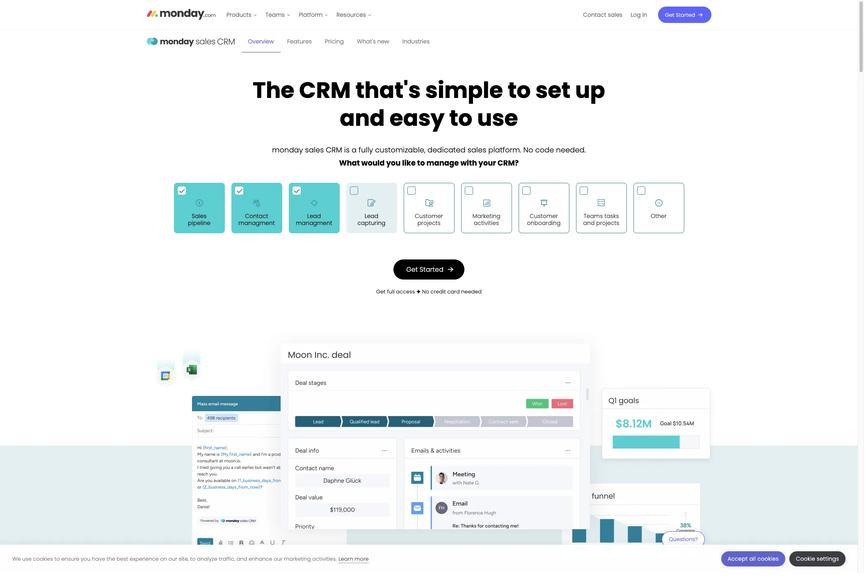 Task type: vqa. For each thing, say whether or not it's contained in the screenshot.
Get started link related to Getting
no



Task type: locate. For each thing, give the bounding box(es) containing it.
customer projects
[[415, 212, 443, 227]]

crm tag sales pipeline image
[[191, 195, 208, 212]]

teams down crm tag team tasks n projects icon
[[584, 212, 603, 221]]

2 horizontal spatial and
[[584, 219, 595, 227]]

the
[[253, 75, 295, 106]]

use right we
[[22, 556, 32, 563]]

1 our from the left
[[169, 556, 177, 563]]

Other checkbox
[[634, 183, 685, 233]]

1 horizontal spatial and
[[340, 103, 385, 134]]

analyze
[[197, 556, 217, 563]]

0 horizontal spatial get
[[376, 288, 386, 296]]

Customer onboarding checkbox
[[519, 183, 570, 233]]

sales
[[192, 212, 207, 221]]

lead down crm tag lead management image
[[307, 212, 321, 221]]

1 vertical spatial you
[[81, 556, 90, 563]]

teams
[[266, 11, 285, 19], [584, 212, 603, 221]]

customer onboarding
[[527, 212, 561, 227]]

simple
[[426, 75, 503, 106]]

1 horizontal spatial projects
[[597, 219, 620, 227]]

features link
[[281, 30, 318, 53]]

sales inside button
[[608, 11, 623, 19]]

1 horizontal spatial our
[[274, 556, 283, 563]]

crm tag customer onboarding image
[[536, 195, 552, 212]]

you left have
[[81, 556, 90, 563]]

pricing
[[325, 37, 344, 45]]

0 horizontal spatial our
[[169, 556, 177, 563]]

1 customer from the left
[[415, 212, 443, 221]]

use inside the crm that's simple to set up and easy to use
[[477, 103, 518, 134]]

enhance
[[249, 556, 272, 563]]

cookie settings button
[[790, 552, 846, 567]]

what
[[339, 158, 360, 168]]

started up get full access ✦ no credit card needed
[[420, 265, 444, 274]]

contact left log
[[583, 11, 607, 19]]

1 horizontal spatial lead
[[365, 212, 379, 221]]

lead managment
[[296, 212, 332, 227]]

lead
[[307, 212, 321, 221], [365, 212, 379, 221]]

2 list from the left
[[579, 0, 652, 30]]

1 horizontal spatial customer
[[530, 212, 558, 221]]

1 vertical spatial teams
[[584, 212, 603, 221]]

started for the 'get started' button to the left
[[420, 265, 444, 274]]

use up the platform.
[[477, 103, 518, 134]]

teams inside teams tasks and projects
[[584, 212, 603, 221]]

0 horizontal spatial started
[[420, 265, 444, 274]]

0 vertical spatial no
[[524, 145, 533, 155]]

customer for onboarding
[[530, 212, 558, 221]]

0 horizontal spatial get started
[[407, 265, 444, 274]]

products link
[[222, 8, 261, 21]]

you down customizable,
[[386, 158, 401, 168]]

projects down crm tag team tasks n projects icon
[[597, 219, 620, 227]]

0 horizontal spatial cookies
[[33, 556, 53, 563]]

contact inside contact managment
[[245, 212, 268, 221]]

log
[[631, 11, 641, 19]]

1 vertical spatial crm
[[326, 145, 342, 155]]

started
[[676, 11, 695, 19], [420, 265, 444, 274]]

1 horizontal spatial teams
[[584, 212, 603, 221]]

customer down the crm tag customer projects icon on the top of the page
[[415, 212, 443, 221]]

tasks
[[605, 212, 619, 221]]

your
[[479, 158, 496, 168]]

0 vertical spatial get started
[[665, 11, 695, 19]]

managment down crm tag contact management icon
[[239, 219, 275, 227]]

customer inside the customer onboarding
[[530, 212, 558, 221]]

1 horizontal spatial started
[[676, 11, 695, 19]]

sales up "with" in the top of the page
[[468, 145, 487, 155]]

cookies inside button
[[758, 556, 779, 564]]

1 horizontal spatial get
[[407, 265, 418, 274]]

0 vertical spatial get started button
[[658, 7, 712, 23]]

to inside monday sales crm is a fully customizable, dedicated sales platform. no code needed. what would you like to manage with your crm?
[[417, 158, 425, 168]]

to right the like
[[417, 158, 425, 168]]

managment for contact
[[239, 219, 275, 227]]

1 horizontal spatial contact
[[583, 11, 607, 19]]

1 vertical spatial contact
[[245, 212, 268, 221]]

1 managment from the left
[[239, 219, 275, 227]]

sales right monday
[[305, 145, 324, 155]]

contact inside contact sales button
[[583, 11, 607, 19]]

resources
[[337, 11, 366, 19]]

crm tag lead capturing image
[[363, 195, 380, 212]]

0 horizontal spatial contact
[[245, 212, 268, 221]]

1 horizontal spatial get started button
[[658, 7, 712, 23]]

1 horizontal spatial cookies
[[758, 556, 779, 564]]

contact sales
[[583, 11, 623, 19]]

you
[[386, 158, 401, 168], [81, 556, 90, 563]]

0 horizontal spatial get started button
[[394, 260, 465, 280]]

1 vertical spatial get
[[407, 265, 418, 274]]

get started button up get full access ✦ no credit card needed
[[394, 260, 465, 280]]

get left full
[[376, 288, 386, 296]]

crm
[[299, 75, 351, 106], [326, 145, 342, 155]]

crm inside the crm that's simple to set up and easy to use
[[299, 75, 351, 106]]

platform.
[[489, 145, 522, 155]]

customer
[[415, 212, 443, 221], [530, 212, 558, 221]]

our right the on
[[169, 556, 177, 563]]

2 horizontal spatial get
[[665, 11, 675, 19]]

code
[[535, 145, 554, 155]]

0 vertical spatial use
[[477, 103, 518, 134]]

accept
[[728, 556, 748, 564]]

get started button right the in
[[658, 7, 712, 23]]

with
[[461, 158, 477, 168]]

get started
[[665, 11, 695, 19], [407, 265, 444, 274]]

2 lead from the left
[[365, 212, 379, 221]]

traffic,
[[219, 556, 235, 563]]

teams tasks and projects
[[584, 212, 620, 227]]

sales
[[608, 11, 623, 19], [305, 145, 324, 155], [468, 145, 487, 155]]

1 vertical spatial started
[[420, 265, 444, 274]]

on
[[160, 556, 167, 563]]

0 horizontal spatial you
[[81, 556, 90, 563]]

1 horizontal spatial you
[[386, 158, 401, 168]]

0 horizontal spatial no
[[422, 288, 429, 296]]

2 projects from the left
[[597, 219, 620, 227]]

contact
[[583, 11, 607, 19], [245, 212, 268, 221]]

main element
[[222, 0, 712, 30]]

group
[[171, 180, 688, 237]]

sales for contact
[[608, 11, 623, 19]]

get
[[665, 11, 675, 19], [407, 265, 418, 274], [376, 288, 386, 296]]

learn
[[339, 556, 353, 563]]

started right the in
[[676, 11, 695, 19]]

group containing sales pipeline
[[171, 180, 688, 237]]

teams for teams
[[266, 11, 285, 19]]

marketing
[[473, 212, 501, 221]]

contact down crm tag contact management icon
[[245, 212, 268, 221]]

the
[[107, 556, 115, 563]]

0 vertical spatial you
[[386, 158, 401, 168]]

cookies
[[33, 556, 53, 563], [758, 556, 779, 564]]

cookie settings
[[796, 556, 839, 564]]

get started right the in
[[665, 11, 695, 19]]

what's new link
[[351, 30, 396, 53]]

use
[[477, 103, 518, 134], [22, 556, 32, 563]]

Marketing activities checkbox
[[461, 183, 512, 233]]

get up ✦
[[407, 265, 418, 274]]

industries link
[[396, 30, 437, 53]]

teams inside 'link'
[[266, 11, 285, 19]]

teams up overview
[[266, 11, 285, 19]]

cookie
[[796, 556, 816, 564]]

lead down crm tag lead capturing 'image'
[[365, 212, 379, 221]]

marketing
[[284, 556, 311, 563]]

list
[[222, 0, 376, 30], [579, 0, 652, 30]]

1 vertical spatial and
[[584, 219, 595, 227]]

1 lead from the left
[[307, 212, 321, 221]]

managment for lead
[[296, 219, 332, 227]]

0 horizontal spatial teams
[[266, 11, 285, 19]]

questions?
[[669, 536, 698, 544]]

get full access ✦ no credit card needed
[[376, 288, 482, 296]]

our
[[169, 556, 177, 563], [274, 556, 283, 563]]

industries
[[403, 37, 430, 45]]

fully
[[359, 145, 373, 155]]

0 horizontal spatial customer
[[415, 212, 443, 221]]

1 horizontal spatial no
[[524, 145, 533, 155]]

monday
[[272, 145, 303, 155]]

to up the dedicated on the top
[[450, 103, 473, 134]]

1 vertical spatial no
[[422, 288, 429, 296]]

activities.
[[313, 556, 337, 563]]

0 horizontal spatial list
[[222, 0, 376, 30]]

new
[[378, 37, 389, 45]]

crm inside monday sales crm is a fully customizable, dedicated sales platform. no code needed. what would you like to manage with your crm?
[[326, 145, 342, 155]]

get inside main element
[[665, 11, 675, 19]]

products
[[227, 11, 252, 19]]

1 horizontal spatial managment
[[296, 219, 332, 227]]

monday.com logo image
[[147, 5, 216, 22]]

1 projects from the left
[[418, 219, 441, 227]]

0 vertical spatial crm
[[299, 75, 351, 106]]

our right enhance
[[274, 556, 283, 563]]

0 horizontal spatial and
[[237, 556, 247, 563]]

lead inside lead capturing
[[365, 212, 379, 221]]

cookies right we
[[33, 556, 53, 563]]

1 horizontal spatial use
[[477, 103, 518, 134]]

full
[[387, 288, 395, 296]]

get started button inside main element
[[658, 7, 712, 23]]

0 horizontal spatial lead
[[307, 212, 321, 221]]

to
[[508, 75, 531, 106], [450, 103, 473, 134], [417, 158, 425, 168], [54, 556, 60, 563], [190, 556, 196, 563]]

and
[[340, 103, 385, 134], [584, 219, 595, 227], [237, 556, 247, 563]]

get for the 'get started' button in the main element
[[665, 11, 675, 19]]

customer down crm tag customer onboarding image at the right top of page
[[530, 212, 558, 221]]

2 horizontal spatial sales
[[608, 11, 623, 19]]

dialog
[[0, 546, 858, 574]]

0 horizontal spatial use
[[22, 556, 32, 563]]

accept all cookies
[[728, 556, 779, 564]]

0 vertical spatial get
[[665, 11, 675, 19]]

overview link
[[242, 30, 281, 53]]

0 vertical spatial started
[[676, 11, 695, 19]]

1 vertical spatial get started
[[407, 265, 444, 274]]

overview
[[248, 37, 274, 45]]

0 vertical spatial contact
[[583, 11, 607, 19]]

and down crm tag team tasks n projects icon
[[584, 219, 595, 227]]

projects down the crm tag customer projects icon on the top of the page
[[418, 219, 441, 227]]

0 horizontal spatial sales
[[305, 145, 324, 155]]

to left set
[[508, 75, 531, 106]]

manage
[[427, 158, 459, 168]]

Lead managment checkbox
[[289, 183, 340, 233]]

2 managment from the left
[[296, 219, 332, 227]]

managment inside checkbox
[[296, 219, 332, 227]]

list containing products
[[222, 0, 376, 30]]

managment down crm tag lead management image
[[296, 219, 332, 227]]

1 list from the left
[[222, 0, 376, 30]]

get started button
[[658, 7, 712, 23], [394, 260, 465, 280]]

no left code
[[524, 145, 533, 155]]

Teams tasks and projects checkbox
[[576, 183, 627, 233]]

cookies right the all at the bottom of the page
[[758, 556, 779, 564]]

sales left log
[[608, 11, 623, 19]]

no right ✦
[[422, 288, 429, 296]]

and up fully
[[340, 103, 385, 134]]

0 horizontal spatial projects
[[418, 219, 441, 227]]

1 horizontal spatial list
[[579, 0, 652, 30]]

0 horizontal spatial managment
[[239, 219, 275, 227]]

1 horizontal spatial get started
[[665, 11, 695, 19]]

lead inside lead managment
[[307, 212, 321, 221]]

0 vertical spatial and
[[340, 103, 385, 134]]

managment inside option
[[239, 219, 275, 227]]

customer inside checkbox
[[415, 212, 443, 221]]

experience
[[130, 556, 159, 563]]

2 customer from the left
[[530, 212, 558, 221]]

1 vertical spatial get started button
[[394, 260, 465, 280]]

get started up get full access ✦ no credit card needed
[[407, 265, 444, 274]]

crm tag other image
[[651, 195, 667, 212]]

get right the in
[[665, 11, 675, 19]]

✦
[[417, 288, 421, 296]]

started inside main element
[[676, 11, 695, 19]]

1 vertical spatial use
[[22, 556, 32, 563]]

0 vertical spatial teams
[[266, 11, 285, 19]]

and right traffic,
[[237, 556, 247, 563]]



Task type: describe. For each thing, give the bounding box(es) containing it.
and inside teams tasks and projects
[[584, 219, 595, 227]]

crm tag lead management image
[[306, 195, 322, 212]]

needed
[[461, 288, 482, 296]]

contact managment
[[239, 212, 275, 227]]

features
[[287, 37, 312, 45]]

teams link
[[261, 8, 295, 21]]

projects inside customer projects
[[418, 219, 441, 227]]

crm tag customer projects image
[[421, 195, 437, 212]]

questions? button
[[662, 532, 705, 553]]

settings
[[817, 556, 839, 564]]

projects inside teams tasks and projects
[[597, 219, 620, 227]]

card
[[448, 288, 460, 296]]

log in link
[[627, 8, 652, 21]]

activities
[[474, 219, 499, 227]]

list containing contact sales
[[579, 0, 652, 30]]

sales pipeline
[[188, 212, 211, 227]]

more
[[355, 556, 369, 563]]

you inside monday sales crm is a fully customizable, dedicated sales platform. no code needed. what would you like to manage with your crm?
[[386, 158, 401, 168]]

Sales pipeline checkbox
[[174, 183, 225, 233]]

no inside monday sales crm is a fully customizable, dedicated sales platform. no code needed. what would you like to manage with your crm?
[[524, 145, 533, 155]]

platform link
[[295, 8, 333, 21]]

best
[[117, 556, 128, 563]]

needed.
[[556, 145, 586, 155]]

easy
[[390, 103, 445, 134]]

crm tag team tasks n projects image
[[593, 195, 610, 212]]

Customer projects checkbox
[[404, 183, 455, 233]]

1 horizontal spatial sales
[[468, 145, 487, 155]]

crm tag marketing activities image
[[478, 195, 495, 212]]

get for the 'get started' button to the left
[[407, 265, 418, 274]]

all
[[750, 556, 756, 564]]

pricing link
[[318, 30, 351, 53]]

dedicated
[[428, 145, 466, 155]]

and inside the crm that's simple to set up and easy to use
[[340, 103, 385, 134]]

learn more link
[[339, 556, 369, 564]]

marketing activities
[[473, 212, 501, 227]]

lead for managment
[[307, 212, 321, 221]]

sales for monday
[[305, 145, 324, 155]]

site,
[[179, 556, 189, 563]]

contact for contact sales
[[583, 11, 607, 19]]

2 vertical spatial get
[[376, 288, 386, 296]]

lead for capturing
[[365, 212, 379, 221]]

2 vertical spatial and
[[237, 556, 247, 563]]

crm?
[[498, 158, 519, 168]]

to left ensure
[[54, 556, 60, 563]]

the crm that's simple to set up and easy to use
[[253, 75, 605, 134]]

a
[[352, 145, 357, 155]]

we
[[12, 556, 21, 563]]

credit
[[431, 288, 446, 296]]

crm tag contact management image
[[249, 195, 265, 212]]

dialog containing we use cookies to ensure you have the best experience on our site, to analyze traffic, and enhance our marketing activities.
[[0, 546, 858, 574]]

up
[[575, 75, 605, 106]]

platform
[[299, 11, 323, 19]]

we use cookies to ensure you have the best experience on our site, to analyze traffic, and enhance our marketing activities. learn more
[[12, 556, 369, 563]]

accept all cookies button
[[721, 552, 786, 567]]

to right site,
[[190, 556, 196, 563]]

lead capturing
[[358, 212, 386, 227]]

set
[[536, 75, 571, 106]]

ensure
[[61, 556, 79, 563]]

onboarding
[[527, 219, 561, 227]]

Contact managment checkbox
[[231, 183, 282, 233]]

cookies for all
[[758, 556, 779, 564]]

is
[[344, 145, 350, 155]]

that's
[[356, 75, 421, 106]]

started for the 'get started' button in the main element
[[676, 11, 695, 19]]

what's
[[357, 37, 376, 45]]

contact sales button
[[579, 8, 627, 21]]

monday.com crm and sales image
[[147, 30, 235, 53]]

cookies for use
[[33, 556, 53, 563]]

contact for contact managment
[[245, 212, 268, 221]]

access
[[396, 288, 415, 296]]

log in
[[631, 11, 648, 19]]

other
[[651, 212, 667, 221]]

resources link
[[333, 8, 376, 21]]

customizable,
[[375, 145, 426, 155]]

get started inside main element
[[665, 11, 695, 19]]

customer for projects
[[415, 212, 443, 221]]

pipeline
[[188, 219, 211, 227]]

monday sales crm is a fully customizable, dedicated sales platform. no code needed. what would you like to manage with your crm?
[[272, 145, 586, 168]]

have
[[92, 556, 105, 563]]

capturing
[[358, 219, 386, 227]]

what's new
[[357, 37, 389, 45]]

like
[[402, 158, 416, 168]]

in
[[643, 11, 648, 19]]

Lead capturing checkbox
[[346, 183, 397, 233]]

teams for teams tasks and projects
[[584, 212, 603, 221]]

would
[[362, 158, 385, 168]]

2 our from the left
[[274, 556, 283, 563]]



